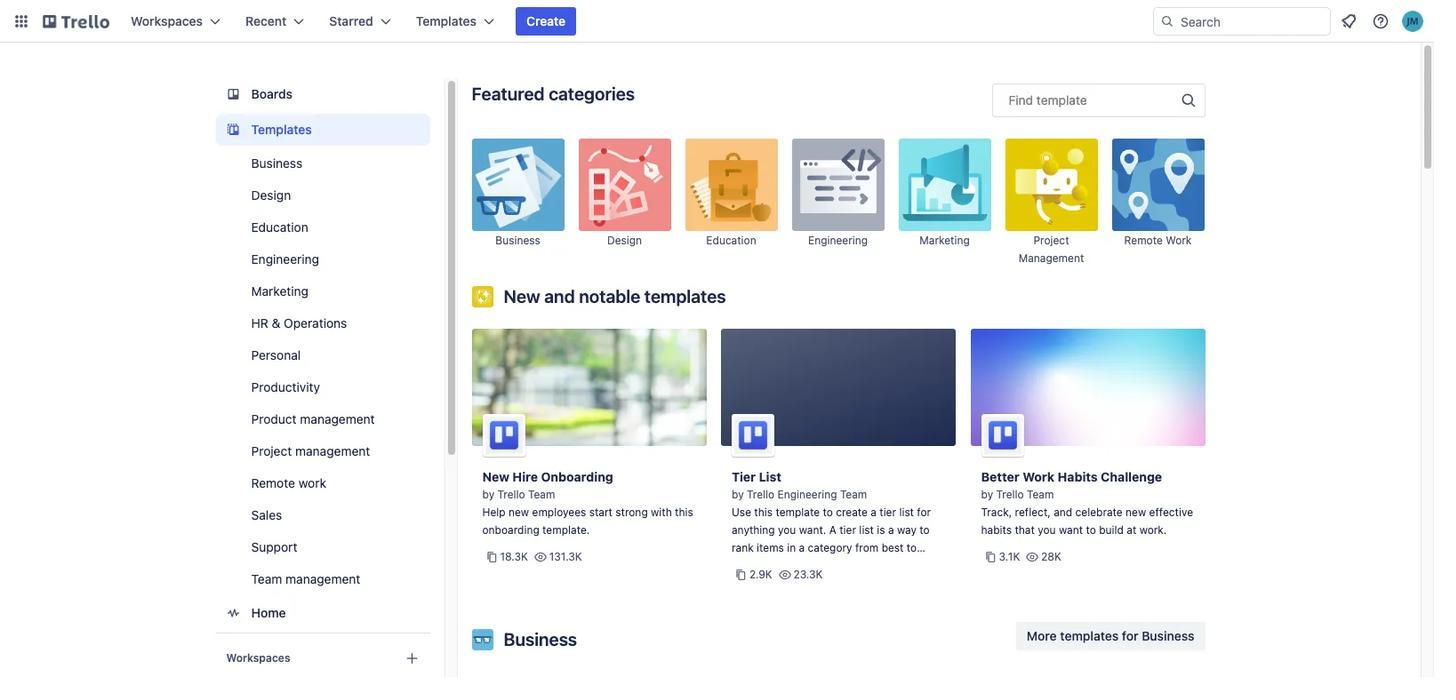 Task type: vqa. For each thing, say whether or not it's contained in the screenshot.


Task type: locate. For each thing, give the bounding box(es) containing it.
search image
[[1160, 14, 1175, 28]]

0 horizontal spatial remote
[[251, 476, 295, 491]]

engineering link for education link for rightmost design link
[[792, 139, 884, 267]]

this inside new hire onboarding by trello team help new employees start strong with this onboarding template.
[[675, 506, 693, 519]]

1 horizontal spatial trello
[[747, 488, 775, 502]]

a right create
[[871, 506, 877, 519]]

engineering down the engineering icon
[[808, 234, 868, 247]]

1 horizontal spatial best
[[882, 542, 904, 555]]

1 horizontal spatial for
[[1122, 629, 1139, 644]]

1 vertical spatial remote work
[[251, 476, 326, 491]]

1 by from the left
[[482, 488, 495, 502]]

new for new hire onboarding by trello team help new employees start strong with this onboarding template.
[[482, 470, 509, 485]]

new
[[509, 506, 529, 519], [1126, 506, 1146, 519]]

productivity link
[[216, 373, 430, 402]]

remote work up sales
[[251, 476, 326, 491]]

1 horizontal spatial design
[[607, 234, 642, 247]]

trello team image
[[482, 414, 525, 457], [981, 414, 1024, 457]]

trello down hire
[[498, 488, 525, 502]]

goat'd
[[732, 577, 770, 590]]

2 this from the left
[[754, 506, 773, 519]]

2.9k
[[750, 568, 773, 582]]

and inside better work habits challenge by trello team track, reflect, and celebrate new effective habits that you want to build at work.
[[1054, 506, 1073, 519]]

0 vertical spatial business icon image
[[472, 139, 564, 231]]

trello team image for better
[[981, 414, 1024, 457]]

best down is
[[882, 542, 904, 555]]

work down remote work icon
[[1166, 234, 1192, 247]]

items
[[757, 542, 784, 555]]

0 horizontal spatial templates
[[251, 122, 312, 137]]

0 vertical spatial project management link
[[1005, 139, 1098, 267]]

support
[[251, 540, 297, 555]]

work.
[[1140, 524, 1167, 537]]

Find template field
[[992, 84, 1205, 117]]

1 horizontal spatial marketing link
[[899, 139, 991, 267]]

templates right starred dropdown button
[[416, 13, 477, 28]]

workspaces button
[[120, 7, 231, 36]]

design icon image
[[578, 139, 671, 231]]

0 vertical spatial design
[[251, 188, 291, 203]]

2 vertical spatial engineering
[[778, 488, 837, 502]]

and right dishes,
[[842, 577, 861, 590]]

team
[[528, 488, 555, 502], [840, 488, 867, 502], [1027, 488, 1054, 502], [251, 572, 282, 587]]

team up create
[[840, 488, 867, 502]]

remote
[[1125, 234, 1163, 247], [251, 476, 295, 491]]

2 trello from the left
[[747, 488, 775, 502]]

to down celebrate
[[1086, 524, 1096, 537]]

a right in
[[799, 542, 805, 555]]

0 horizontal spatial workspaces
[[131, 13, 203, 28]]

challenge
[[1101, 470, 1162, 485]]

marketing link for personal link
[[216, 277, 430, 306]]

0 horizontal spatial this
[[675, 506, 693, 519]]

1 vertical spatial project management link
[[216, 438, 430, 466]]

0 horizontal spatial and
[[544, 286, 575, 307]]

1 horizontal spatial tier
[[880, 506, 896, 519]]

2 horizontal spatial by
[[981, 488, 993, 502]]

project management
[[1019, 234, 1084, 265], [251, 444, 370, 459]]

0 horizontal spatial engineering link
[[216, 245, 430, 274]]

marketing up the "&"
[[251, 284, 309, 299]]

help
[[482, 506, 506, 519]]

and up the want
[[1054, 506, 1073, 519]]

marketing down marketing icon
[[920, 234, 970, 247]]

marketing
[[920, 234, 970, 247], [251, 284, 309, 299]]

this up anything
[[754, 506, 773, 519]]

2 vertical spatial and
[[842, 577, 861, 590]]

trello down list
[[747, 488, 775, 502]]

131.3k
[[549, 550, 582, 564]]

1 horizontal spatial project management link
[[1005, 139, 1098, 267]]

find
[[1009, 92, 1033, 108]]

0 vertical spatial remote
[[1125, 234, 1163, 247]]

0 horizontal spatial you
[[778, 524, 796, 537]]

2 business icon image from the top
[[472, 630, 493, 651]]

2 horizontal spatial a
[[888, 524, 894, 537]]

1 horizontal spatial work
[[1166, 234, 1192, 247]]

1 horizontal spatial new
[[1126, 506, 1146, 519]]

business link
[[472, 139, 564, 267], [216, 149, 430, 178]]

project management down project management icon
[[1019, 234, 1084, 265]]

1 horizontal spatial business link
[[472, 139, 564, 267]]

1 vertical spatial design
[[607, 234, 642, 247]]

1 horizontal spatial by
[[732, 488, 744, 502]]

business icon image
[[472, 139, 564, 231], [472, 630, 493, 651]]

a right is
[[888, 524, 894, 537]]

templates right more
[[1060, 629, 1119, 644]]

0 vertical spatial remote work
[[1125, 234, 1192, 247]]

product
[[251, 412, 297, 427]]

templates inside dropdown button
[[416, 13, 477, 28]]

list up way
[[899, 506, 914, 519]]

new up at
[[1126, 506, 1146, 519]]

3 by from the left
[[981, 488, 993, 502]]

by up track, at the right bottom of the page
[[981, 488, 993, 502]]

0 vertical spatial new
[[504, 286, 540, 307]]

template board image
[[223, 119, 244, 141]]

this
[[675, 506, 693, 519], [754, 506, 773, 519]]

management down product management link
[[295, 444, 370, 459]]

more
[[1027, 629, 1057, 644]]

project down product
[[251, 444, 292, 459]]

0 horizontal spatial project management
[[251, 444, 370, 459]]

trello down better
[[996, 488, 1024, 502]]

new for new and notable templates
[[504, 286, 540, 307]]

featured categories
[[472, 84, 635, 104]]

new left hire
[[482, 470, 509, 485]]

new left notable on the left top of the page
[[504, 286, 540, 307]]

design down the design icon
[[607, 234, 642, 247]]

work up sales link
[[299, 476, 326, 491]]

template inside the tier list by trello engineering team use this template to create a tier list for anything you want. a tier list is a way to rank items in a category from best to worst. this could be: best nba players, goat'd pasta dishes, and tastiest fast food joints.
[[776, 506, 820, 519]]

team down support
[[251, 572, 282, 587]]

1 vertical spatial and
[[1054, 506, 1073, 519]]

players,
[[890, 559, 929, 573]]

a
[[829, 524, 837, 537]]

a
[[871, 506, 877, 519], [888, 524, 894, 537], [799, 542, 805, 555]]

this right with
[[675, 506, 693, 519]]

1 horizontal spatial engineering link
[[792, 139, 884, 267]]

1 horizontal spatial you
[[1038, 524, 1056, 537]]

0 vertical spatial marketing link
[[899, 139, 991, 267]]

team management link
[[216, 566, 430, 594]]

list left is
[[859, 524, 874, 537]]

team inside better work habits challenge by trello team track, reflect, and celebrate new effective habits that you want to build at work.
[[1027, 488, 1054, 502]]

and inside the tier list by trello engineering team use this template to create a tier list for anything you want. a tier list is a way to rank items in a category from best to worst. this could be: best nba players, goat'd pasta dishes, and tastiest fast food joints.
[[842, 577, 861, 590]]

2 trello team image from the left
[[981, 414, 1024, 457]]

1 vertical spatial workspaces
[[226, 652, 290, 665]]

0 horizontal spatial remote work link
[[216, 470, 430, 498]]

1 horizontal spatial remote work
[[1125, 234, 1192, 247]]

primary element
[[0, 0, 1434, 43]]

by inside the tier list by trello engineering team use this template to create a tier list for anything you want. a tier list is a way to rank items in a category from best to worst. this could be: best nba players, goat'd pasta dishes, and tastiest fast food joints.
[[732, 488, 744, 502]]

management down project management icon
[[1019, 252, 1084, 265]]

you inside the tier list by trello engineering team use this template to create a tier list for anything you want. a tier list is a way to rank items in a category from best to worst. this could be: best nba players, goat'd pasta dishes, and tastiest fast food joints.
[[778, 524, 796, 537]]

1 vertical spatial tier
[[840, 524, 856, 537]]

3 trello from the left
[[996, 488, 1024, 502]]

1 trello team image from the left
[[482, 414, 525, 457]]

team down work
[[1027, 488, 1054, 502]]

remote down remote work icon
[[1125, 234, 1163, 247]]

to right way
[[920, 524, 930, 537]]

0 vertical spatial list
[[899, 506, 914, 519]]

switch to… image
[[12, 12, 30, 30]]

management down support link on the left of page
[[286, 572, 360, 587]]

0 horizontal spatial education link
[[216, 213, 430, 242]]

new and notable templates
[[504, 286, 726, 307]]

to up a
[[823, 506, 833, 519]]

education link
[[685, 139, 778, 267], [216, 213, 430, 242]]

you
[[778, 524, 796, 537], [1038, 524, 1056, 537]]

0 horizontal spatial new
[[509, 506, 529, 519]]

team inside team management link
[[251, 572, 282, 587]]

1 horizontal spatial template
[[1037, 92, 1087, 108]]

trello engineering team image
[[732, 414, 775, 457]]

templates down boards at the left
[[251, 122, 312, 137]]

0 notifications image
[[1338, 11, 1360, 32]]

0 horizontal spatial marketing link
[[216, 277, 430, 306]]

engineering up the want.
[[778, 488, 837, 502]]

design
[[251, 188, 291, 203], [607, 234, 642, 247]]

by up 'help'
[[482, 488, 495, 502]]

track,
[[981, 506, 1012, 519]]

1 horizontal spatial workspaces
[[226, 652, 290, 665]]

1 you from the left
[[778, 524, 796, 537]]

0 horizontal spatial by
[[482, 488, 495, 502]]

0 vertical spatial tier
[[880, 506, 896, 519]]

trello team image up hire
[[482, 414, 525, 457]]

you right that
[[1038, 524, 1056, 537]]

0 horizontal spatial design
[[251, 188, 291, 203]]

0 horizontal spatial project management link
[[216, 438, 430, 466]]

2 by from the left
[[732, 488, 744, 502]]

0 horizontal spatial for
[[917, 506, 931, 519]]

0 horizontal spatial business link
[[216, 149, 430, 178]]

templates right notable on the left top of the page
[[645, 286, 726, 307]]

2 you from the left
[[1038, 524, 1056, 537]]

2 vertical spatial a
[[799, 542, 805, 555]]

0 vertical spatial project management
[[1019, 234, 1084, 265]]

tier up is
[[880, 506, 896, 519]]

project management down product management
[[251, 444, 370, 459]]

this inside the tier list by trello engineering team use this template to create a tier list for anything you want. a tier list is a way to rank items in a category from best to worst. this could be: best nba players, goat'd pasta dishes, and tastiest fast food joints.
[[754, 506, 773, 519]]

1 horizontal spatial trello team image
[[981, 414, 1024, 457]]

you inside better work habits challenge by trello team track, reflect, and celebrate new effective habits that you want to build at work.
[[1038, 524, 1056, 537]]

1 horizontal spatial design link
[[578, 139, 671, 267]]

0 horizontal spatial trello
[[498, 488, 525, 502]]

1 horizontal spatial education link
[[685, 139, 778, 267]]

28k
[[1041, 550, 1062, 564]]

0 vertical spatial marketing
[[920, 234, 970, 247]]

design down templates link
[[251, 188, 291, 203]]

best
[[882, 542, 904, 555], [840, 559, 862, 573]]

at
[[1127, 524, 1137, 537]]

2 horizontal spatial trello
[[996, 488, 1024, 502]]

use
[[732, 506, 751, 519]]

operations
[[284, 316, 347, 331]]

onboarding
[[541, 470, 613, 485]]

trello inside new hire onboarding by trello team help new employees start strong with this onboarding template.
[[498, 488, 525, 502]]

1 vertical spatial project
[[251, 444, 292, 459]]

0 horizontal spatial templates
[[645, 286, 726, 307]]

1 vertical spatial a
[[888, 524, 894, 537]]

education
[[251, 220, 308, 235], [706, 234, 756, 247]]

education link for rightmost design link
[[685, 139, 778, 267]]

starred
[[329, 13, 373, 28]]

tier right a
[[840, 524, 856, 537]]

for
[[917, 506, 931, 519], [1122, 629, 1139, 644]]

work
[[1023, 470, 1055, 485]]

1 vertical spatial marketing link
[[216, 277, 430, 306]]

1 vertical spatial marketing
[[251, 284, 309, 299]]

2 horizontal spatial and
[[1054, 506, 1073, 519]]

team inside the tier list by trello engineering team use this template to create a tier list for anything you want. a tier list is a way to rank items in a category from best to worst. this could be: best nba players, goat'd pasta dishes, and tastiest fast food joints.
[[840, 488, 867, 502]]

0 vertical spatial templates
[[645, 286, 726, 307]]

workspaces
[[131, 13, 203, 28], [226, 652, 290, 665]]

by up use
[[732, 488, 744, 502]]

2 new from the left
[[1126, 506, 1146, 519]]

template inside find template 'field'
[[1037, 92, 1087, 108]]

remote work link
[[1112, 139, 1204, 267], [216, 470, 430, 498]]

engineering link
[[792, 139, 884, 267], [216, 245, 430, 274]]

1 vertical spatial remote work link
[[216, 470, 430, 498]]

create a workspace image
[[401, 648, 423, 670]]

and left notable on the left top of the page
[[544, 286, 575, 307]]

management
[[1019, 252, 1084, 265], [300, 412, 375, 427], [295, 444, 370, 459], [286, 572, 360, 587]]

0 horizontal spatial list
[[859, 524, 874, 537]]

template right find
[[1037, 92, 1087, 108]]

1 trello from the left
[[498, 488, 525, 502]]

by
[[482, 488, 495, 502], [732, 488, 744, 502], [981, 488, 993, 502]]

trello team image up better
[[981, 414, 1024, 457]]

1 vertical spatial remote
[[251, 476, 295, 491]]

1 new from the left
[[509, 506, 529, 519]]

new inside new hire onboarding by trello team help new employees start strong with this onboarding template.
[[482, 470, 509, 485]]

create
[[836, 506, 868, 519]]

design link
[[578, 139, 671, 267], [216, 181, 430, 210]]

find template
[[1009, 92, 1087, 108]]

for right more
[[1122, 629, 1139, 644]]

trello inside the tier list by trello engineering team use this template to create a tier list for anything you want. a tier list is a way to rank items in a category from best to worst. this could be: best nba players, goat'd pasta dishes, and tastiest fast food joints.
[[747, 488, 775, 502]]

for up players,
[[917, 506, 931, 519]]

dishes,
[[803, 577, 839, 590]]

0 horizontal spatial trello team image
[[482, 414, 525, 457]]

templates
[[645, 286, 726, 307], [1060, 629, 1119, 644]]

better
[[981, 470, 1020, 485]]

nba
[[865, 559, 887, 573]]

new up onboarding
[[509, 506, 529, 519]]

1 horizontal spatial this
[[754, 506, 773, 519]]

0 vertical spatial best
[[882, 542, 904, 555]]

template up the want.
[[776, 506, 820, 519]]

templates button
[[405, 7, 505, 36]]

0 vertical spatial workspaces
[[131, 13, 203, 28]]

you up in
[[778, 524, 796, 537]]

list
[[899, 506, 914, 519], [859, 524, 874, 537]]

tier
[[732, 470, 756, 485]]

1 vertical spatial template
[[776, 506, 820, 519]]

remote up sales
[[251, 476, 295, 491]]

home image
[[223, 603, 244, 624]]

0 vertical spatial templates
[[416, 13, 477, 28]]

engineering
[[808, 234, 868, 247], [251, 252, 319, 267], [778, 488, 837, 502]]

engineering inside the tier list by trello engineering team use this template to create a tier list for anything you want. a tier list is a way to rank items in a category from best to worst. this could be: best nba players, goat'd pasta dishes, and tastiest fast food joints.
[[778, 488, 837, 502]]

1 horizontal spatial templates
[[416, 13, 477, 28]]

0 horizontal spatial remote work
[[251, 476, 326, 491]]

0 horizontal spatial work
[[299, 476, 326, 491]]

best right be:
[[840, 559, 862, 573]]

and
[[544, 286, 575, 307], [1054, 506, 1073, 519], [842, 577, 861, 590]]

1 horizontal spatial project management
[[1019, 234, 1084, 265]]

templates
[[416, 13, 477, 28], [251, 122, 312, 137]]

project down project management icon
[[1034, 234, 1069, 247]]

1 vertical spatial business icon image
[[472, 630, 493, 651]]

remote work down remote work icon
[[1125, 234, 1192, 247]]

work
[[1166, 234, 1192, 247], [299, 476, 326, 491]]

team down hire
[[528, 488, 555, 502]]

that
[[1015, 524, 1035, 537]]

0 vertical spatial work
[[1166, 234, 1192, 247]]

1 horizontal spatial project
[[1034, 234, 1069, 247]]

1 vertical spatial work
[[299, 476, 326, 491]]

1 this from the left
[[675, 506, 693, 519]]

1 horizontal spatial and
[[842, 577, 861, 590]]

Search field
[[1175, 8, 1330, 35]]

more templates for business
[[1027, 629, 1195, 644]]

to
[[823, 506, 833, 519], [920, 524, 930, 537], [1086, 524, 1096, 537], [907, 542, 917, 555]]

engineering up the "&"
[[251, 252, 319, 267]]

new hire onboarding by trello team help new employees start strong with this onboarding template.
[[482, 470, 693, 537]]

0 vertical spatial remote work link
[[1112, 139, 1204, 267]]

tier
[[880, 506, 896, 519], [840, 524, 856, 537]]

marketing link for the topmost remote work link
[[899, 139, 991, 267]]



Task type: describe. For each thing, give the bounding box(es) containing it.
home link
[[216, 598, 430, 630]]

business link for rightmost design link
[[472, 139, 564, 267]]

create
[[526, 13, 566, 28]]

engineering link for education link for left design link
[[216, 245, 430, 274]]

business link for left design link
[[216, 149, 430, 178]]

onboarding
[[482, 524, 540, 537]]

home
[[251, 606, 286, 621]]

23.3k
[[794, 568, 823, 582]]

hire
[[513, 470, 538, 485]]

with
[[651, 506, 672, 519]]

could
[[790, 559, 818, 573]]

trello inside better work habits challenge by trello team track, reflect, and celebrate new effective habits that you want to build at work.
[[996, 488, 1024, 502]]

habits
[[1058, 470, 1098, 485]]

1 horizontal spatial marketing
[[920, 234, 970, 247]]

boards link
[[216, 78, 430, 110]]

&
[[272, 316, 280, 331]]

team management
[[251, 572, 360, 587]]

this
[[766, 559, 787, 573]]

hr & operations link
[[216, 309, 430, 338]]

by inside better work habits challenge by trello team track, reflect, and celebrate new effective habits that you want to build at work.
[[981, 488, 993, 502]]

notable
[[579, 286, 640, 307]]

worst.
[[732, 559, 763, 573]]

is
[[877, 524, 885, 537]]

employees
[[532, 506, 586, 519]]

create button
[[516, 7, 576, 36]]

engineering icon image
[[792, 139, 884, 231]]

workspaces inside dropdown button
[[131, 13, 203, 28]]

want.
[[799, 524, 826, 537]]

recent button
[[235, 7, 315, 36]]

for inside the tier list by trello engineering team use this template to create a tier list for anything you want. a tier list is a way to rank items in a category from best to worst. this could be: best nba players, goat'd pasta dishes, and tastiest fast food joints.
[[917, 506, 931, 519]]

by inside new hire onboarding by trello team help new employees start strong with this onboarding template.
[[482, 488, 495, 502]]

trello team image for new
[[482, 414, 525, 457]]

product management
[[251, 412, 375, 427]]

joints.
[[758, 595, 788, 608]]

project management icon image
[[1005, 139, 1098, 231]]

1 horizontal spatial education
[[706, 234, 756, 247]]

0 vertical spatial a
[[871, 506, 877, 519]]

1 vertical spatial templates
[[251, 122, 312, 137]]

1 business icon image from the top
[[472, 139, 564, 231]]

celebrate
[[1076, 506, 1123, 519]]

0 horizontal spatial a
[[799, 542, 805, 555]]

product management link
[[216, 405, 430, 434]]

open information menu image
[[1372, 12, 1390, 30]]

remote work icon image
[[1112, 139, 1204, 231]]

effective
[[1149, 506, 1193, 519]]

tier list by trello engineering team use this template to create a tier list for anything you want. a tier list is a way to rank items in a category from best to worst. this could be: best nba players, goat'd pasta dishes, and tastiest fast food joints.
[[732, 470, 931, 608]]

starred button
[[319, 7, 402, 36]]

categories
[[549, 84, 635, 104]]

jeremy miller (jeremymiller198) image
[[1402, 11, 1424, 32]]

18.3k
[[500, 550, 528, 564]]

habits
[[981, 524, 1012, 537]]

1 horizontal spatial remote
[[1125, 234, 1163, 247]]

support link
[[216, 534, 430, 562]]

recent
[[245, 13, 287, 28]]

education link for left design link
[[216, 213, 430, 242]]

anything
[[732, 524, 775, 537]]

tastiest
[[864, 577, 901, 590]]

0 vertical spatial project
[[1034, 234, 1069, 247]]

hr & operations
[[251, 316, 347, 331]]

to up players,
[[907, 542, 917, 555]]

personal
[[251, 348, 301, 363]]

templates inside button
[[1060, 629, 1119, 644]]

board image
[[223, 84, 244, 105]]

sales
[[251, 508, 282, 523]]

start
[[589, 506, 613, 519]]

0 horizontal spatial best
[[840, 559, 862, 573]]

list
[[759, 470, 782, 485]]

productivity
[[251, 380, 320, 395]]

templates link
[[216, 114, 430, 146]]

build
[[1099, 524, 1124, 537]]

for inside the more templates for business button
[[1122, 629, 1139, 644]]

fast
[[904, 577, 923, 590]]

business inside button
[[1142, 629, 1195, 644]]

1 vertical spatial list
[[859, 524, 874, 537]]

strong
[[616, 506, 648, 519]]

food
[[732, 595, 755, 608]]

team inside new hire onboarding by trello team help new employees start strong with this onboarding template.
[[528, 488, 555, 502]]

in
[[787, 542, 796, 555]]

template.
[[543, 524, 590, 537]]

0 horizontal spatial tier
[[840, 524, 856, 537]]

to inside better work habits challenge by trello team track, reflect, and celebrate new effective habits that you want to build at work.
[[1086, 524, 1096, 537]]

hr
[[251, 316, 268, 331]]

want
[[1059, 524, 1083, 537]]

0 horizontal spatial project
[[251, 444, 292, 459]]

from
[[855, 542, 879, 555]]

management down productivity link
[[300, 412, 375, 427]]

featured
[[472, 84, 545, 104]]

personal link
[[216, 341, 430, 370]]

1 vertical spatial engineering
[[251, 252, 319, 267]]

way
[[897, 524, 917, 537]]

education icon image
[[685, 139, 778, 231]]

0 vertical spatial and
[[544, 286, 575, 307]]

0 vertical spatial engineering
[[808, 234, 868, 247]]

back to home image
[[43, 7, 109, 36]]

category
[[808, 542, 852, 555]]

more templates for business button
[[1016, 622, 1205, 651]]

new inside better work habits challenge by trello team track, reflect, and celebrate new effective habits that you want to build at work.
[[1126, 506, 1146, 519]]

better work habits challenge by trello team track, reflect, and celebrate new effective habits that you want to build at work.
[[981, 470, 1193, 537]]

rank
[[732, 542, 754, 555]]

be:
[[821, 559, 837, 573]]

reflect,
[[1015, 506, 1051, 519]]

boards
[[251, 86, 293, 101]]

3.1k
[[999, 550, 1020, 564]]

pasta
[[773, 577, 800, 590]]

0 horizontal spatial education
[[251, 220, 308, 235]]

new inside new hire onboarding by trello team help new employees start strong with this onboarding template.
[[509, 506, 529, 519]]

0 horizontal spatial design link
[[216, 181, 430, 210]]

marketing icon image
[[899, 139, 991, 231]]

sales link
[[216, 502, 430, 530]]

0 horizontal spatial marketing
[[251, 284, 309, 299]]



